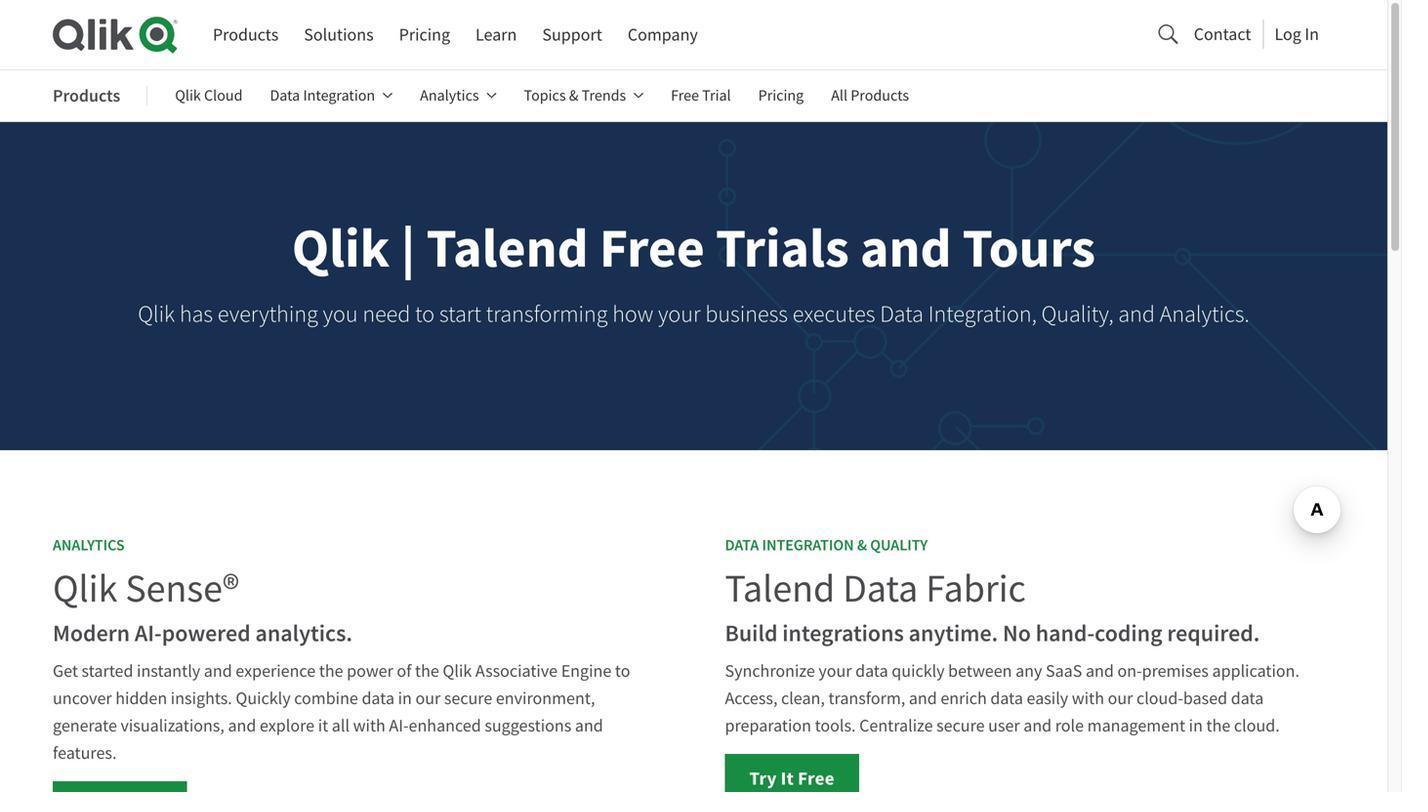Task type: vqa. For each thing, say whether or not it's contained in the screenshot.
integrations
yes



Task type: locate. For each thing, give the bounding box(es) containing it.
topics & trends link
[[524, 72, 644, 119]]

the up combine
[[319, 660, 343, 682]]

learn link
[[476, 17, 517, 53]]

features.
[[53, 742, 117, 765]]

the down based
[[1207, 715, 1231, 737]]

1 vertical spatial talend
[[725, 564, 836, 614]]

pricing up "analytics" at the top of the page
[[399, 23, 450, 46]]

talend inside data integration & quality talend data fabric build integrations anytime. no hand-coding required.
[[725, 564, 836, 614]]

data down quality
[[843, 564, 919, 614]]

data right executes
[[880, 300, 924, 329]]

our up enhanced
[[416, 687, 441, 710]]

contact link
[[1195, 17, 1252, 50]]

secure down enrich
[[937, 715, 985, 737]]

talend
[[427, 212, 589, 285], [725, 564, 836, 614]]

menu bar
[[213, 17, 698, 53]]

menu bar inside the qlik main element
[[213, 17, 698, 53]]

tools.
[[815, 715, 856, 737]]

your inside synchronize your data quickly between any saas and on-premises application. access, clean, transform, and enrich data easily with our cloud-based data preparation tools. centralize secure user and role management in the cloud.
[[819, 660, 852, 682]]

fabric
[[926, 564, 1027, 614]]

synchronize
[[725, 660, 816, 682]]

free left the "trial"
[[671, 86, 699, 106]]

& left quality
[[858, 535, 868, 555]]

0 horizontal spatial pricing
[[399, 23, 450, 46]]

pricing left all on the right of page
[[759, 86, 804, 106]]

menu bar containing products
[[213, 17, 698, 53]]

&
[[569, 86, 579, 106], [858, 535, 868, 555]]

qlik for qlik has everything you need to start transforming how your business executes data integration, quality, and analytics.
[[138, 300, 175, 329]]

products inside the qlik main element
[[213, 23, 279, 46]]

powered
[[162, 618, 251, 649]]

free right it
[[798, 766, 835, 791]]

1 horizontal spatial pricing
[[759, 86, 804, 106]]

with inside get started instantly and experience the power of the qlik associative engine to uncover hidden insights. quickly combine data in our secure environment, generate visualizations, and explore it all with ai-enhanced suggestions and features.
[[353, 715, 386, 737]]

1 vertical spatial pricing
[[759, 86, 804, 106]]

ai- inside analytics qlik sense® modern ai-powered analytics.
[[135, 618, 162, 649]]

log in
[[1275, 23, 1320, 45]]

1 vertical spatial free
[[600, 212, 705, 285]]

the right of
[[415, 660, 439, 682]]

0 vertical spatial free
[[671, 86, 699, 106]]

qlik cloud link
[[175, 72, 243, 119]]

ai- down of
[[389, 715, 409, 737]]

qlik inside get started instantly and experience the power of the qlik associative engine to uncover hidden insights. quickly combine data in our secure environment, generate visualizations, and explore it all with ai-enhanced suggestions and features.
[[443, 660, 472, 682]]

in down of
[[398, 687, 412, 710]]

qlik up you on the left top
[[292, 212, 390, 285]]

pricing link left all on the right of page
[[759, 72, 804, 119]]

in
[[1306, 23, 1320, 45]]

secure up enhanced
[[444, 687, 493, 710]]

based
[[1184, 687, 1228, 710]]

2 our from the left
[[1108, 687, 1134, 710]]

pricing link
[[399, 17, 450, 53], [759, 72, 804, 119]]

1 vertical spatial &
[[858, 535, 868, 555]]

premises
[[1143, 660, 1209, 682]]

try it free
[[750, 766, 835, 791]]

all products link
[[832, 72, 910, 119]]

required.
[[1168, 618, 1261, 649]]

qlik inside qlik cloud link
[[175, 86, 201, 106]]

data integration link
[[270, 72, 393, 119]]

to right the engine
[[615, 660, 631, 682]]

any
[[1016, 660, 1043, 682]]

1 our from the left
[[416, 687, 441, 710]]

talend down the integration
[[725, 564, 836, 614]]

data inside products menu bar
[[270, 86, 300, 106]]

2 vertical spatial free
[[798, 766, 835, 791]]

data up user
[[991, 687, 1024, 710]]

trends
[[582, 86, 626, 106]]

qlik
[[175, 86, 201, 106], [292, 212, 390, 285], [138, 300, 175, 329], [53, 564, 118, 614], [443, 660, 472, 682]]

in down based
[[1190, 715, 1204, 737]]

trial
[[703, 86, 731, 106]]

2 horizontal spatial the
[[1207, 715, 1231, 737]]

get
[[53, 660, 78, 682]]

the inside synchronize your data quickly between any saas and on-premises application. access, clean, transform, and enrich data easily with our cloud-based data preparation tools. centralize secure user and role management in the cloud.
[[1207, 715, 1231, 737]]

with
[[1073, 687, 1105, 710], [353, 715, 386, 737]]

with right all
[[353, 715, 386, 737]]

synchronize your data quickly between any saas and on-premises application. access, clean, transform, and enrich data easily with our cloud-based data preparation tools. centralize secure user and role management in the cloud.
[[725, 660, 1300, 737]]

integration,
[[929, 300, 1037, 329]]

0 horizontal spatial with
[[353, 715, 386, 737]]

how
[[613, 300, 654, 329]]

in inside get started instantly and experience the power of the qlik associative engine to uncover hidden insights. quickly combine data in our secure environment, generate visualizations, and explore it all with ai-enhanced suggestions and features.
[[398, 687, 412, 710]]

0 vertical spatial ai-
[[135, 618, 162, 649]]

quickly
[[892, 660, 945, 682]]

data
[[725, 535, 759, 555]]

0 vertical spatial data
[[270, 86, 300, 106]]

ai-
[[135, 618, 162, 649], [389, 715, 409, 737]]

products
[[213, 23, 279, 46], [53, 84, 120, 108], [851, 86, 910, 106]]

0 vertical spatial in
[[398, 687, 412, 710]]

1 horizontal spatial &
[[858, 535, 868, 555]]

secure inside synchronize your data quickly between any saas and on-premises application. access, clean, transform, and enrich data easily with our cloud-based data preparation tools. centralize secure user and role management in the cloud.
[[937, 715, 985, 737]]

analytics
[[420, 86, 479, 106]]

0 horizontal spatial ai-
[[135, 618, 162, 649]]

1 vertical spatial to
[[615, 660, 631, 682]]

get started instantly and experience the power of the qlik associative engine to uncover hidden insights. quickly combine data in our secure environment, generate visualizations, and explore it all with ai-enhanced suggestions and features.
[[53, 660, 631, 765]]

to inside get started instantly and experience the power of the qlik associative engine to uncover hidden insights. quickly combine data in our secure environment, generate visualizations, and explore it all with ai-enhanced suggestions and features.
[[615, 660, 631, 682]]

clean,
[[782, 687, 825, 710]]

0 horizontal spatial your
[[658, 300, 701, 329]]

1 vertical spatial secure
[[937, 715, 985, 737]]

0 horizontal spatial products
[[53, 84, 120, 108]]

data left integration
[[270, 86, 300, 106]]

qlik left "has"
[[138, 300, 175, 329]]

products up 'cloud' at the top
[[213, 23, 279, 46]]

0 horizontal spatial &
[[569, 86, 579, 106]]

go to the home page. image
[[53, 16, 178, 54]]

data integration
[[270, 86, 375, 106]]

ai- up instantly
[[135, 618, 162, 649]]

0 vertical spatial &
[[569, 86, 579, 106]]

to left start
[[415, 300, 435, 329]]

and
[[861, 212, 952, 285], [1119, 300, 1156, 329], [204, 660, 232, 682], [1086, 660, 1115, 682], [909, 687, 938, 710], [228, 715, 256, 737], [575, 715, 604, 737], [1024, 715, 1052, 737]]

the
[[319, 660, 343, 682], [415, 660, 439, 682], [1207, 715, 1231, 737]]

1 horizontal spatial to
[[615, 660, 631, 682]]

1 horizontal spatial your
[[819, 660, 852, 682]]

hand-
[[1036, 618, 1095, 649]]

1 horizontal spatial with
[[1073, 687, 1105, 710]]

0 vertical spatial secure
[[444, 687, 493, 710]]

data down application. at the right bottom of page
[[1232, 687, 1264, 710]]

qlik right of
[[443, 660, 472, 682]]

data
[[856, 660, 889, 682], [362, 687, 395, 710], [991, 687, 1024, 710], [1232, 687, 1264, 710]]

free up the how
[[600, 212, 705, 285]]

qlik cloud
[[175, 86, 243, 106]]

data
[[270, 86, 300, 106], [880, 300, 924, 329], [843, 564, 919, 614]]

1 horizontal spatial pricing link
[[759, 72, 804, 119]]

environment,
[[496, 687, 595, 710]]

products menu bar
[[53, 72, 937, 119]]

all
[[832, 86, 848, 106]]

qlik main element
[[213, 16, 1335, 53]]

power
[[347, 660, 394, 682]]

quality
[[871, 535, 928, 555]]

pricing
[[399, 23, 450, 46], [759, 86, 804, 106]]

associative
[[476, 660, 558, 682]]

between
[[949, 660, 1013, 682]]

secure inside get started instantly and experience the power of the qlik associative engine to uncover hidden insights. quickly combine data in our secure environment, generate visualizations, and explore it all with ai-enhanced suggestions and features.
[[444, 687, 493, 710]]

1 vertical spatial ai-
[[389, 715, 409, 737]]

our down on- on the right bottom of the page
[[1108, 687, 1134, 710]]

qlik left 'cloud' at the top
[[175, 86, 201, 106]]

1 vertical spatial pricing link
[[759, 72, 804, 119]]

talend up transforming
[[427, 212, 589, 285]]

application.
[[1213, 660, 1300, 682]]

1 horizontal spatial products
[[213, 23, 279, 46]]

1 horizontal spatial secure
[[937, 715, 985, 737]]

0 vertical spatial with
[[1073, 687, 1105, 710]]

your
[[658, 300, 701, 329], [819, 660, 852, 682]]

our inside synchronize your data quickly between any saas and on-premises application. access, clean, transform, and enrich data easily with our cloud-based data preparation tools. centralize secure user and role management in the cloud.
[[1108, 687, 1134, 710]]

analytics qlik sense® modern ai-powered analytics.
[[53, 535, 353, 649]]

your right the how
[[658, 300, 701, 329]]

log in link
[[1275, 17, 1320, 50]]

to
[[415, 300, 435, 329], [615, 660, 631, 682]]

role
[[1056, 715, 1084, 737]]

products down go to the home page. 'image'
[[53, 84, 120, 108]]

products right all on the right of page
[[851, 86, 910, 106]]

visualizations,
[[121, 715, 225, 737]]

your down integrations
[[819, 660, 852, 682]]

0 horizontal spatial pricing link
[[399, 17, 450, 53]]

products link
[[213, 17, 279, 53]]

2 vertical spatial data
[[843, 564, 919, 614]]

0 vertical spatial pricing link
[[399, 17, 450, 53]]

qlik down analytics
[[53, 564, 118, 614]]

business
[[706, 300, 788, 329]]

with up role
[[1073, 687, 1105, 710]]

1 horizontal spatial our
[[1108, 687, 1134, 710]]

data inside data integration & quality talend data fabric build integrations anytime. no hand-coding required.
[[843, 564, 919, 614]]

& right topics
[[569, 86, 579, 106]]

0 horizontal spatial in
[[398, 687, 412, 710]]

0 horizontal spatial talend
[[427, 212, 589, 285]]

1 horizontal spatial in
[[1190, 715, 1204, 737]]

1 vertical spatial your
[[819, 660, 852, 682]]

0 horizontal spatial our
[[416, 687, 441, 710]]

analytics link
[[420, 72, 497, 119]]

1 vertical spatial in
[[1190, 715, 1204, 737]]

it
[[318, 715, 328, 737]]

solutions
[[304, 23, 374, 46]]

cloud
[[204, 86, 243, 106]]

qlik for qlik cloud
[[175, 86, 201, 106]]

company
[[628, 23, 698, 46]]

quickly
[[236, 687, 291, 710]]

pricing link up "analytics" at the top of the page
[[399, 17, 450, 53]]

0 vertical spatial pricing
[[399, 23, 450, 46]]

0 horizontal spatial to
[[415, 300, 435, 329]]

data down power
[[362, 687, 395, 710]]

qlik for qlik | talend free trials and tours
[[292, 212, 390, 285]]

integration
[[762, 535, 854, 555]]

explore
[[260, 715, 315, 737]]

1 vertical spatial with
[[353, 715, 386, 737]]

1 horizontal spatial ai-
[[389, 715, 409, 737]]

1 horizontal spatial talend
[[725, 564, 836, 614]]

0 horizontal spatial secure
[[444, 687, 493, 710]]

free inside "link"
[[671, 86, 699, 106]]



Task type: describe. For each thing, give the bounding box(es) containing it.
log
[[1275, 23, 1302, 45]]

1 vertical spatial data
[[880, 300, 924, 329]]

topics
[[524, 86, 566, 106]]

everything
[[218, 300, 318, 329]]

products for products menu bar
[[53, 84, 120, 108]]

& inside products menu bar
[[569, 86, 579, 106]]

learn
[[476, 23, 517, 46]]

saas
[[1046, 660, 1083, 682]]

build
[[725, 618, 778, 649]]

1 horizontal spatial the
[[415, 660, 439, 682]]

start
[[440, 300, 482, 329]]

need
[[363, 300, 411, 329]]

insights.
[[171, 687, 232, 710]]

preparation
[[725, 715, 812, 737]]

combine
[[294, 687, 358, 710]]

transform,
[[829, 687, 906, 710]]

started
[[82, 660, 133, 682]]

analytics
[[53, 535, 125, 555]]

data inside get started instantly and experience the power of the qlik associative engine to uncover hidden insights. quickly combine data in our secure environment, generate visualizations, and explore it all with ai-enhanced suggestions and features.
[[362, 687, 395, 710]]

free trial
[[671, 86, 731, 106]]

data integration & quality talend data fabric build integrations anytime. no hand-coding required.
[[725, 535, 1261, 649]]

our inside get started instantly and experience the power of the qlik associative engine to uncover hidden insights. quickly combine data in our secure environment, generate visualizations, and explore it all with ai-enhanced suggestions and features.
[[416, 687, 441, 710]]

enhanced
[[409, 715, 481, 737]]

ai- inside get started instantly and experience the power of the qlik associative engine to uncover hidden insights. quickly combine data in our secure environment, generate visualizations, and explore it all with ai-enhanced suggestions and features.
[[389, 715, 409, 737]]

0 vertical spatial talend
[[427, 212, 589, 285]]

enrich
[[941, 687, 987, 710]]

engine
[[561, 660, 612, 682]]

cloud-
[[1137, 687, 1184, 710]]

management
[[1088, 715, 1186, 737]]

instantly
[[137, 660, 200, 682]]

integrations
[[783, 618, 905, 649]]

in inside synchronize your data quickly between any saas and on-premises application. access, clean, transform, and enrich data easily with our cloud-based data preparation tools. centralize secure user and role management in the cloud.
[[1190, 715, 1204, 737]]

company link
[[628, 17, 698, 53]]

sense®
[[125, 564, 239, 614]]

qlik has everything you need to start transforming how your business executes data integration, quality, and analytics.
[[138, 300, 1250, 329]]

0 horizontal spatial the
[[319, 660, 343, 682]]

cloud.
[[1235, 715, 1280, 737]]

2 horizontal spatial products
[[851, 86, 910, 106]]

access,
[[725, 687, 778, 710]]

on-
[[1118, 660, 1143, 682]]

has
[[180, 300, 213, 329]]

products for products link on the top left
[[213, 23, 279, 46]]

generate
[[53, 715, 117, 737]]

support
[[543, 23, 603, 46]]

all products
[[832, 86, 910, 106]]

uncover
[[53, 687, 112, 710]]

executes
[[793, 300, 876, 329]]

hidden
[[116, 687, 167, 710]]

support link
[[543, 17, 603, 53]]

coding
[[1095, 618, 1163, 649]]

analytics.
[[255, 618, 353, 649]]

try
[[750, 766, 777, 791]]

qlik inside analytics qlik sense® modern ai-powered analytics.
[[53, 564, 118, 614]]

anytime.
[[909, 618, 999, 649]]

tours
[[963, 212, 1096, 285]]

modern
[[53, 618, 130, 649]]

user
[[989, 715, 1021, 737]]

qlik | talend free trials and tours
[[292, 212, 1096, 285]]

experience
[[236, 660, 316, 682]]

0 vertical spatial your
[[658, 300, 701, 329]]

of
[[397, 660, 412, 682]]

transforming
[[486, 300, 608, 329]]

pricing inside products menu bar
[[759, 86, 804, 106]]

no
[[1003, 618, 1032, 649]]

data up transform,
[[856, 660, 889, 682]]

integration
[[303, 86, 375, 106]]

trials
[[716, 212, 850, 285]]

& inside data integration & quality talend data fabric build integrations anytime. no hand-coding required.
[[858, 535, 868, 555]]

try it free link
[[725, 754, 860, 792]]

with inside synchronize your data quickly between any saas and on-premises application. access, clean, transform, and enrich data easily with our cloud-based data preparation tools. centralize secure user and role management in the cloud.
[[1073, 687, 1105, 710]]

contact
[[1195, 23, 1252, 45]]

easily
[[1027, 687, 1069, 710]]

free trial link
[[671, 72, 731, 119]]

it
[[781, 766, 794, 791]]

analytics.
[[1160, 300, 1250, 329]]

pricing inside the qlik main element
[[399, 23, 450, 46]]

you
[[323, 300, 358, 329]]

0 vertical spatial to
[[415, 300, 435, 329]]

centralize
[[860, 715, 934, 737]]

solutions link
[[304, 17, 374, 53]]



